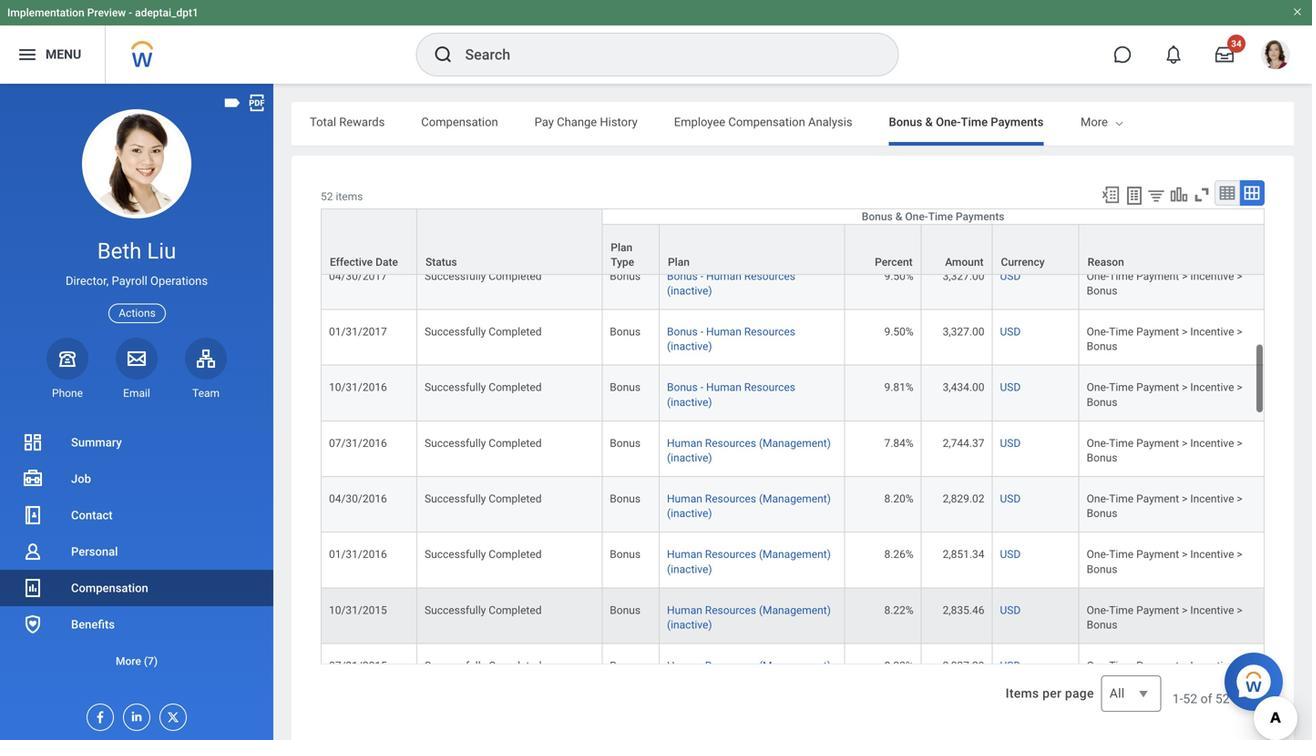 Task type: vqa. For each thing, say whether or not it's contained in the screenshot.


Task type: locate. For each thing, give the bounding box(es) containing it.
3,327.00 down "amount"
[[943, 270, 985, 283]]

6 (inactive) from the top
[[667, 508, 712, 520]]

5 usd from the top
[[1000, 437, 1021, 450]]

3 successfully from the top
[[425, 382, 486, 394]]

6 incentive from the top
[[1190, 493, 1234, 506]]

benefits image
[[22, 614, 44, 636]]

bonus - human resources (inactive) for 04/30/2017
[[667, 270, 795, 298]]

bonus - human resources (inactive)
[[667, 214, 795, 242], [667, 270, 795, 298], [667, 326, 795, 353], [667, 382, 795, 409]]

8 usd from the top
[[1000, 604, 1021, 617]]

contact
[[71, 509, 113, 523]]

& inside tab list
[[925, 115, 933, 129]]

2,596.00
[[943, 214, 985, 227]]

row containing bonus & one-time payments
[[321, 209, 1265, 275]]

1 horizontal spatial plan
[[668, 256, 690, 269]]

6 one-time payment > incentive > bonus element from the top
[[1087, 489, 1243, 520]]

usd for 3,434.00
[[1000, 382, 1021, 394]]

currency button
[[993, 225, 1079, 274]]

plan type button
[[603, 225, 659, 274]]

52
[[321, 190, 333, 203], [1183, 692, 1197, 707], [1215, 692, 1230, 707]]

4 successfully completed from the top
[[425, 437, 542, 450]]

9 row from the top
[[321, 533, 1265, 589]]

1 human resources (management) (inactive) link from the top
[[667, 434, 831, 465]]

34 button
[[1205, 35, 1246, 75]]

usd
[[1000, 214, 1021, 227], [1000, 270, 1021, 283], [1000, 326, 1021, 339], [1000, 382, 1021, 394], [1000, 437, 1021, 450], [1000, 493, 1021, 506], [1000, 549, 1021, 561], [1000, 604, 1021, 617], [1000, 660, 1021, 673]]

cell up status
[[417, 199, 603, 255]]

3 bonus - human resources (inactive) from the top
[[667, 326, 795, 353]]

3 row from the top
[[321, 210, 1265, 276]]

9 incentive from the top
[[1190, 660, 1234, 673]]

3 bonus - human resources (inactive) link from the top
[[667, 322, 795, 353]]

4 usd from the top
[[1000, 382, 1021, 394]]

more
[[1081, 115, 1108, 129], [116, 656, 141, 668]]

2 row from the top
[[321, 209, 1265, 275]]

plan inside popup button
[[668, 256, 690, 269]]

human resources (management) (inactive) link
[[667, 434, 831, 465], [667, 489, 831, 520], [667, 545, 831, 576], [667, 601, 831, 632], [667, 657, 831, 688]]

director, payroll operations
[[66, 274, 208, 288]]

employee
[[674, 115, 725, 129]]

plan type
[[611, 242, 634, 269]]

incentive inside one-time payment > incentive > performance
[[1190, 660, 1234, 673]]

2,835.46
[[943, 604, 985, 617]]

human
[[706, 214, 742, 227], [706, 270, 742, 283], [706, 326, 742, 339], [706, 382, 742, 394], [667, 437, 702, 450], [667, 493, 702, 506], [667, 549, 702, 561], [667, 604, 702, 617], [667, 660, 702, 673]]

menu button
[[0, 26, 105, 84]]

items up effective date popup button
[[336, 190, 363, 203]]

items
[[336, 190, 363, 203], [1233, 692, 1265, 707]]

bonus & one-time payments inside tab list
[[889, 115, 1044, 129]]

usd link right 2,835.46
[[1000, 601, 1021, 617]]

52 up effective date popup button
[[321, 190, 333, 203]]

plan left activity at the right
[[1213, 115, 1236, 129]]

1 vertical spatial 9.50%
[[884, 326, 914, 339]]

3 successfully completed from the top
[[425, 382, 542, 394]]

human resources (management) (inactive) for 8.22%
[[667, 604, 831, 632]]

9.81%
[[884, 382, 914, 394]]

1 one-time payment > incentive > bonus from the top
[[1087, 214, 1243, 242]]

one-time payment > incentive > bonus
[[1087, 214, 1243, 242], [1087, 270, 1243, 298], [1087, 326, 1243, 353], [1087, 382, 1243, 409], [1087, 437, 1243, 465], [1087, 493, 1243, 520], [1087, 549, 1243, 576], [1087, 604, 1243, 632]]

phone image
[[55, 348, 80, 370]]

2 human resources (management) (inactive) link from the top
[[667, 489, 831, 520]]

plan for plan
[[668, 256, 690, 269]]

row containing 07/31/2016
[[321, 422, 1265, 478]]

usd link for 2,835.46
[[1000, 601, 1021, 617]]

7 successfully from the top
[[425, 604, 486, 617]]

Search Workday  search field
[[465, 35, 861, 75]]

1 vertical spatial 3,327.00
[[943, 326, 985, 339]]

completed for 07/31/2016
[[489, 437, 542, 450]]

plan for plan type
[[611, 242, 633, 254]]

percent
[[875, 256, 913, 269]]

6 usd link from the top
[[1000, 489, 1021, 506]]

3 (management) from the top
[[759, 549, 831, 561]]

profile logan mcneil image
[[1261, 40, 1290, 73]]

operations
[[150, 274, 208, 288]]

usd link up items
[[1000, 657, 1021, 673]]

8 incentive from the top
[[1190, 604, 1234, 617]]

resources
[[744, 214, 795, 227], [744, 270, 795, 283], [744, 326, 795, 339], [744, 382, 795, 394], [705, 437, 756, 450], [705, 493, 756, 506], [705, 549, 756, 561], [705, 604, 756, 617], [705, 660, 756, 673]]

1 vertical spatial bonus & one-time payments
[[862, 211, 1005, 223]]

9.50% up 9.81%
[[884, 326, 914, 339]]

select to filter grid data image
[[1146, 186, 1166, 205]]

compensation down the search image
[[421, 115, 498, 129]]

4 completed from the top
[[489, 437, 542, 450]]

implementation
[[7, 6, 84, 19]]

3,327.00 for 04/30/2017
[[943, 270, 985, 283]]

3 usd from the top
[[1000, 326, 1021, 339]]

1 horizontal spatial &
[[925, 115, 933, 129]]

2 vertical spatial plan
[[668, 256, 690, 269]]

1 vertical spatial items
[[1233, 692, 1265, 707]]

1 vertical spatial plan
[[611, 242, 633, 254]]

8.22% left the 2,837.29
[[884, 660, 914, 673]]

2 successfully completed from the top
[[425, 326, 542, 339]]

5 human resources (management) (inactive) from the top
[[667, 660, 831, 688]]

2 3,327.00 from the top
[[943, 326, 985, 339]]

8.22% down 8.26%
[[884, 604, 914, 617]]

summary link
[[0, 425, 273, 461]]

incentive for 2,835.46
[[1190, 604, 1234, 617]]

usd link right 2,744.37
[[1000, 434, 1021, 450]]

(management) for 8.26%
[[759, 549, 831, 561]]

more for more
[[1081, 115, 1108, 129]]

payments
[[991, 115, 1044, 129], [956, 211, 1005, 223]]

1 usd link from the top
[[1000, 211, 1021, 227]]

expand table image
[[1243, 184, 1261, 202]]

successfully for 07/31/2016
[[425, 437, 486, 450]]

status button
[[417, 210, 602, 274]]

3,327.00 for 01/31/2017
[[943, 326, 985, 339]]

contact link
[[0, 498, 273, 534]]

8.22%
[[884, 604, 914, 617], [884, 660, 914, 673]]

9.50%
[[884, 270, 914, 283], [884, 326, 914, 339]]

human resources (management) (inactive) for 8.20%
[[667, 493, 831, 520]]

row
[[321, 199, 1265, 255], [321, 209, 1265, 275], [321, 210, 1265, 276], [321, 255, 1265, 310], [321, 310, 1265, 366], [321, 366, 1265, 422], [321, 422, 1265, 478], [321, 478, 1265, 533], [321, 533, 1265, 589], [321, 589, 1265, 645], [321, 645, 1265, 700]]

0 horizontal spatial plan
[[611, 242, 633, 254]]

0 horizontal spatial compensation
[[71, 582, 148, 595]]

usd link up the currency
[[1000, 211, 1021, 227]]

notifications large image
[[1165, 46, 1183, 64]]

2 usd link from the top
[[1000, 266, 1021, 283]]

bonus - human resources (inactive) for 01/31/2017
[[667, 326, 795, 353]]

compensation image
[[22, 578, 44, 600]]

2 cell from the left
[[417, 199, 603, 255]]

usd link right the 2,851.34
[[1000, 545, 1021, 561]]

5 one-time payment > incentive > bonus element from the top
[[1087, 434, 1243, 465]]

2 (management) from the top
[[759, 493, 831, 506]]

2,851.34
[[943, 549, 985, 561]]

one-time payment > incentive > performance element
[[1087, 657, 1243, 688]]

- for 01/31/2017
[[700, 326, 703, 339]]

compensation down personal
[[71, 582, 148, 595]]

1 vertical spatial &
[[895, 211, 902, 223]]

1-
[[1172, 692, 1183, 707]]

1 bonus - human resources (inactive) link from the top
[[667, 211, 795, 242]]

2 horizontal spatial compensation
[[728, 115, 805, 129]]

(management) for 8.22%
[[759, 604, 831, 617]]

(inactive)
[[667, 229, 712, 242], [667, 285, 712, 298], [667, 340, 712, 353], [667, 396, 712, 409], [667, 452, 712, 465], [667, 508, 712, 520], [667, 563, 712, 576], [667, 619, 712, 632], [667, 675, 712, 688]]

successfully for 01/31/2017
[[425, 326, 486, 339]]

payment
[[1136, 214, 1179, 227], [1136, 270, 1179, 283], [1136, 326, 1179, 339], [1136, 382, 1179, 394], [1136, 437, 1179, 450], [1136, 493, 1179, 506], [1136, 549, 1179, 561], [1136, 604, 1179, 617], [1136, 660, 1179, 673]]

payroll
[[112, 274, 147, 288]]

cell
[[321, 199, 417, 255], [417, 199, 603, 255]]

52 left of
[[1183, 692, 1197, 707]]

0 vertical spatial more
[[1081, 115, 1108, 129]]

payment for 2,837.29
[[1136, 660, 1179, 673]]

0 vertical spatial 9.50%
[[884, 270, 914, 283]]

0 vertical spatial 8.22%
[[884, 604, 914, 617]]

plan inside plan type
[[611, 242, 633, 254]]

5 completed from the top
[[489, 493, 542, 506]]

row containing 04/30/2017
[[321, 255, 1265, 310]]

8 row from the top
[[321, 478, 1265, 533]]

pay change history
[[535, 115, 638, 129]]

>
[[1182, 214, 1188, 227], [1237, 214, 1243, 227], [1182, 270, 1188, 283], [1237, 270, 1243, 283], [1182, 326, 1188, 339], [1237, 326, 1243, 339], [1182, 382, 1188, 394], [1237, 382, 1243, 394], [1182, 437, 1188, 450], [1237, 437, 1243, 450], [1182, 493, 1188, 506], [1237, 493, 1243, 506], [1182, 549, 1188, 561], [1237, 549, 1243, 561], [1182, 604, 1188, 617], [1237, 604, 1243, 617], [1182, 660, 1188, 673], [1237, 660, 1243, 673]]

row containing 10/31/2016
[[321, 366, 1265, 422]]

human resources (management) (inactive) link for 8.22%
[[667, 601, 831, 632]]

search image
[[432, 44, 454, 66]]

one-time payment > incentive > bonus element
[[1087, 211, 1243, 242], [1087, 266, 1243, 298], [1087, 322, 1243, 353], [1087, 378, 1243, 409], [1087, 434, 1243, 465], [1087, 489, 1243, 520], [1087, 545, 1243, 576], [1087, 601, 1243, 632]]

4 usd link from the top
[[1000, 378, 1021, 394]]

0 vertical spatial &
[[925, 115, 933, 129]]

payment inside one-time payment > incentive > performance
[[1136, 660, 1179, 673]]

reason
[[1088, 256, 1124, 269]]

1 row from the top
[[321, 199, 1265, 255]]

compensation
[[421, 115, 498, 129], [728, 115, 805, 129], [71, 582, 148, 595]]

toolbar
[[1093, 180, 1265, 209]]

6 completed from the top
[[489, 549, 542, 561]]

usd for 2,851.34
[[1000, 549, 1021, 561]]

1 successfully from the top
[[425, 270, 486, 283]]

0 vertical spatial bonus & one-time payments
[[889, 115, 1044, 129]]

2 one-time payment > incentive > bonus element from the top
[[1087, 266, 1243, 298]]

& inside popup button
[[895, 211, 902, 223]]

usd for 2,744.37
[[1000, 437, 1021, 450]]

3 human resources (management) (inactive) link from the top
[[667, 545, 831, 576]]

more inside dropdown button
[[116, 656, 141, 668]]

0 vertical spatial 3,327.00
[[943, 270, 985, 283]]

personal
[[71, 545, 118, 559]]

2 bonus - human resources (inactive) link from the top
[[667, 266, 795, 298]]

items right of
[[1233, 692, 1265, 707]]

3,327.00
[[943, 270, 985, 283], [943, 326, 985, 339]]

usd link for 2,744.37
[[1000, 434, 1021, 450]]

0 horizontal spatial &
[[895, 211, 902, 223]]

completed for 04/30/2016
[[489, 493, 542, 506]]

2 (inactive) from the top
[[667, 285, 712, 298]]

bonus inside popup button
[[862, 211, 893, 223]]

01/31/2017
[[329, 326, 387, 339]]

successfully completed for 01/31/2017
[[425, 326, 542, 339]]

incentive
[[1190, 214, 1234, 227], [1190, 270, 1234, 283], [1190, 326, 1234, 339], [1190, 382, 1234, 394], [1190, 437, 1234, 450], [1190, 493, 1234, 506], [1190, 549, 1234, 561], [1190, 604, 1234, 617], [1190, 660, 1234, 673]]

2 8.22% from the top
[[884, 660, 914, 673]]

tab list
[[292, 102, 1294, 146]]

1 (management) from the top
[[759, 437, 831, 450]]

plan right plan type popup button
[[668, 256, 690, 269]]

time
[[961, 115, 988, 129], [928, 211, 953, 223], [1109, 214, 1134, 227], [1109, 270, 1134, 283], [1109, 326, 1134, 339], [1109, 382, 1134, 394], [1109, 437, 1134, 450], [1109, 493, 1134, 506], [1109, 549, 1134, 561], [1109, 604, 1134, 617], [1109, 660, 1134, 673]]

8 completed from the top
[[489, 660, 542, 673]]

6 successfully from the top
[[425, 549, 486, 561]]

benefits link
[[0, 607, 273, 643]]

8 successfully completed from the top
[[425, 660, 542, 673]]

bonus
[[889, 115, 922, 129], [862, 211, 893, 223], [610, 214, 641, 227], [667, 214, 698, 227], [1087, 229, 1117, 242], [610, 270, 641, 283], [667, 270, 698, 283], [1087, 285, 1117, 298], [610, 326, 641, 339], [667, 326, 698, 339], [1087, 340, 1117, 353], [610, 382, 641, 394], [667, 382, 698, 394], [1087, 396, 1117, 409], [610, 437, 641, 450], [1087, 452, 1117, 465], [610, 493, 641, 506], [1087, 508, 1117, 520], [610, 549, 641, 561], [1087, 563, 1117, 576], [610, 604, 641, 617], [1087, 619, 1117, 632], [610, 660, 641, 673]]

1 human resources (management) (inactive) from the top
[[667, 437, 831, 465]]

amount button
[[922, 225, 992, 274]]

4 successfully from the top
[[425, 437, 486, 450]]

8 one-time payment > incentive > bonus from the top
[[1087, 604, 1243, 632]]

payments inside bonus & one-time payments popup button
[[956, 211, 1005, 223]]

view printable version (pdf) image
[[247, 93, 267, 113]]

5 human resources (management) (inactive) link from the top
[[667, 657, 831, 688]]

close environment banner image
[[1292, 6, 1303, 17]]

1 incentive from the top
[[1190, 214, 1234, 227]]

payment for 2,596.00
[[1136, 214, 1179, 227]]

compensation left the 'analysis'
[[728, 115, 805, 129]]

successfully for 10/31/2015
[[425, 604, 486, 617]]

7 usd link from the top
[[1000, 545, 1021, 561]]

5 payment from the top
[[1136, 437, 1179, 450]]

successfully for 04/30/2017
[[425, 270, 486, 283]]

successfully for 07/31/2015
[[425, 660, 486, 673]]

2 human resources (management) (inactive) from the top
[[667, 493, 831, 520]]

usd link right '3,434.00' at the bottom of page
[[1000, 378, 1021, 394]]

incentive for 3,434.00
[[1190, 382, 1234, 394]]

0 vertical spatial plan
[[1213, 115, 1236, 129]]

2 successfully from the top
[[425, 326, 486, 339]]

plan up the type
[[611, 242, 633, 254]]

bonus & one-time payments
[[889, 115, 1044, 129], [862, 211, 1005, 223]]

list
[[0, 425, 273, 680]]

8 successfully from the top
[[425, 660, 486, 673]]

1 horizontal spatial items
[[1233, 692, 1265, 707]]

7 completed from the top
[[489, 604, 542, 617]]

5 row from the top
[[321, 310, 1265, 366]]

4 (management) from the top
[[759, 604, 831, 617]]

time inside tab list
[[961, 115, 988, 129]]

usd link for 3,434.00
[[1000, 378, 1021, 394]]

(management) for 7.84%
[[759, 437, 831, 450]]

incentive for 2,744.37
[[1190, 437, 1234, 450]]

row containing bonus
[[321, 199, 1265, 255]]

0 horizontal spatial 52
[[321, 190, 333, 203]]

mail image
[[126, 348, 148, 370]]

total
[[310, 115, 336, 129]]

0 vertical spatial items
[[336, 190, 363, 203]]

5 usd link from the top
[[1000, 434, 1021, 450]]

successfully completed for 07/31/2015
[[425, 660, 542, 673]]

analysis
[[808, 115, 852, 129]]

export to excel image
[[1101, 185, 1121, 205]]

4 bonus - human resources (inactive) from the top
[[667, 382, 795, 409]]

justify image
[[16, 44, 38, 66]]

4 human resources (management) (inactive) from the top
[[667, 604, 831, 632]]

bonus & one-time payments inside popup button
[[862, 211, 1005, 223]]

usd for 2,829.02
[[1000, 493, 1021, 506]]

cell up effective date
[[321, 199, 417, 255]]

completed for 04/30/2017
[[489, 270, 542, 283]]

usd link down the currency
[[1000, 322, 1021, 339]]

6 usd from the top
[[1000, 493, 1021, 506]]

human resources (management) (inactive) for 7.84%
[[667, 437, 831, 465]]

8 payment from the top
[[1136, 604, 1179, 617]]

52 right of
[[1215, 692, 1230, 707]]

3,327.00 up '3,434.00' at the bottom of page
[[943, 326, 985, 339]]

date
[[376, 256, 398, 269]]

payment for 2,835.46
[[1136, 604, 1179, 617]]

more left the (7)
[[116, 656, 141, 668]]

inbox large image
[[1216, 46, 1234, 64]]

4 one-time payment > incentive > bonus element from the top
[[1087, 378, 1243, 409]]

1 horizontal spatial compensation
[[421, 115, 498, 129]]

1 (inactive) from the top
[[667, 229, 712, 242]]

1 vertical spatial more
[[116, 656, 141, 668]]

8.26%
[[884, 549, 914, 561]]

- inside the menu banner
[[129, 6, 132, 19]]

successfully for 04/30/2016
[[425, 493, 486, 506]]

10 row from the top
[[321, 589, 1265, 645]]

-
[[129, 6, 132, 19], [700, 214, 703, 227], [700, 270, 703, 283], [700, 326, 703, 339], [700, 382, 703, 394]]

of
[[1201, 692, 1212, 707]]

6 successfully completed from the top
[[425, 549, 542, 561]]

7 payment from the top
[[1136, 549, 1179, 561]]

more up export to excel icon
[[1081, 115, 1108, 129]]

1 vertical spatial payments
[[956, 211, 1005, 223]]

0 horizontal spatial more
[[116, 656, 141, 668]]

contact image
[[22, 505, 44, 527]]

navigation pane region
[[0, 84, 273, 741]]

4 human resources (management) (inactive) link from the top
[[667, 601, 831, 632]]

bonus - human resources (inactive) link for 04/30/2017
[[667, 266, 795, 298]]

52 items
[[321, 190, 363, 203]]

1 3,327.00 from the top
[[943, 270, 985, 283]]

0 horizontal spatial items
[[336, 190, 363, 203]]

1 vertical spatial 8.22%
[[884, 660, 914, 673]]

completed for 10/31/2016
[[489, 382, 542, 394]]

11 row from the top
[[321, 645, 1265, 700]]

effective date button
[[322, 210, 416, 274]]

(management) for 8.20%
[[759, 493, 831, 506]]

2 incentive from the top
[[1190, 270, 1234, 283]]

7 successfully completed from the top
[[425, 604, 542, 617]]

7 row from the top
[[321, 422, 1265, 478]]

9.50% down percent
[[884, 270, 914, 283]]

usd link right 2,829.02
[[1000, 489, 1021, 506]]

1 horizontal spatial more
[[1081, 115, 1108, 129]]

compensation inside list
[[71, 582, 148, 595]]

2 horizontal spatial 52
[[1215, 692, 1230, 707]]

currency
[[1001, 256, 1045, 269]]

9.50% for 04/30/2017
[[884, 270, 914, 283]]

personal image
[[22, 541, 44, 563]]

8 usd link from the top
[[1000, 601, 1021, 617]]

usd link right "amount"
[[1000, 266, 1021, 283]]



Task type: describe. For each thing, give the bounding box(es) containing it.
incentive for 2,596.00
[[1190, 214, 1234, 227]]

phone button
[[46, 338, 88, 401]]

completed for 07/31/2015
[[489, 660, 542, 673]]

bonus - human resources (inactive) link for 01/31/2017
[[667, 322, 795, 353]]

human resources (management) (inactive) link for 8.20%
[[667, 489, 831, 520]]

8 one-time payment > incentive > bonus element from the top
[[1087, 601, 1243, 632]]

5 (management) from the top
[[759, 660, 831, 673]]

07/31/2016
[[329, 437, 387, 450]]

01/31/2016
[[329, 549, 387, 561]]

payment for 2,744.37
[[1136, 437, 1179, 450]]

successfully completed for 04/30/2017
[[425, 270, 542, 283]]

1 one-time payment > incentive > bonus element from the top
[[1087, 211, 1243, 242]]

usd for 2,835.46
[[1000, 604, 1021, 617]]

job image
[[22, 468, 44, 490]]

effective
[[330, 256, 373, 269]]

phone beth liu element
[[46, 386, 88, 401]]

export to worksheets image
[[1123, 185, 1145, 207]]

1 bonus - human resources (inactive) from the top
[[667, 214, 795, 242]]

actions
[[119, 307, 156, 320]]

successfully for 01/31/2016
[[425, 549, 486, 561]]

incentive for 2,837.29
[[1190, 660, 1234, 673]]

8 (inactive) from the top
[[667, 619, 712, 632]]

personal link
[[0, 534, 273, 570]]

9 (inactive) from the top
[[667, 675, 712, 688]]

table image
[[1218, 184, 1236, 202]]

activity
[[1239, 115, 1278, 129]]

beth liu
[[97, 238, 176, 264]]

bonus & one-time payments button
[[603, 210, 1264, 224]]

director,
[[66, 274, 109, 288]]

fullscreen image
[[1192, 185, 1212, 205]]

usd for 3,327.00
[[1000, 326, 1021, 339]]

items
[[1006, 687, 1039, 702]]

usd link for 2,829.02
[[1000, 489, 1021, 506]]

row containing 07/31/2015
[[321, 645, 1265, 700]]

menu banner
[[0, 0, 1312, 84]]

team link
[[185, 338, 227, 401]]

8.20%
[[884, 493, 914, 506]]

usd link for 2,851.34
[[1000, 545, 1021, 561]]

8.22% for 2,835.46
[[884, 604, 914, 617]]

implementation preview -   adeptai_dpt1
[[7, 6, 199, 19]]

bonus - human resources (inactive) for 10/31/2016
[[667, 382, 795, 409]]

bonus - human resources (inactive) link for 10/31/2016
[[667, 378, 795, 409]]

7.38%
[[884, 214, 914, 227]]

job
[[71, 472, 91, 486]]

team beth liu element
[[185, 386, 227, 401]]

2,837.29
[[943, 660, 985, 673]]

amount
[[945, 256, 984, 269]]

human resources (management) (inactive) link for 7.84%
[[667, 434, 831, 465]]

preview
[[87, 6, 126, 19]]

successfully completed for 07/31/2016
[[425, 437, 542, 450]]

liu
[[147, 238, 176, 264]]

7.84%
[[884, 437, 914, 450]]

percent button
[[845, 225, 921, 274]]

3 one-time payment > incentive > bonus element from the top
[[1087, 322, 1243, 353]]

07/31/2015
[[329, 660, 387, 673]]

1 horizontal spatial 52
[[1183, 692, 1197, 707]]

successfully completed for 04/30/2016
[[425, 493, 542, 506]]

2 one-time payment > incentive > bonus from the top
[[1087, 270, 1243, 298]]

reimbursable
[[1080, 115, 1152, 129]]

tab list containing total rewards
[[292, 102, 1294, 146]]

- for 10/31/2016
[[700, 382, 703, 394]]

5 (inactive) from the top
[[667, 452, 712, 465]]

list containing summary
[[0, 425, 273, 680]]

beth
[[97, 238, 142, 264]]

page
[[1065, 687, 1094, 702]]

9 usd link from the top
[[1000, 657, 1021, 673]]

incentive for 3,327.00
[[1190, 270, 1234, 283]]

compensation link
[[0, 570, 273, 607]]

(7)
[[144, 656, 158, 668]]

phone
[[52, 387, 83, 400]]

adeptai_dpt1
[[135, 6, 199, 19]]

team
[[192, 387, 220, 400]]

x image
[[160, 705, 180, 725]]

view worker - expand/collapse chart image
[[1169, 185, 1189, 205]]

successfully completed for 10/31/2015
[[425, 604, 542, 617]]

1-52 of 52 items
[[1172, 692, 1265, 707]]

4 (inactive) from the top
[[667, 396, 712, 409]]

7 incentive from the top
[[1190, 549, 1234, 561]]

email button
[[116, 338, 158, 401]]

completed for 10/31/2015
[[489, 604, 542, 617]]

row containing 10/31/2015
[[321, 589, 1265, 645]]

0 vertical spatial payments
[[991, 115, 1044, 129]]

employee compensation analysis
[[674, 115, 852, 129]]

items per page
[[1006, 687, 1094, 702]]

row containing 04/30/2016
[[321, 478, 1265, 533]]

2 usd from the top
[[1000, 270, 1021, 283]]

10/31/2016
[[329, 382, 387, 394]]

allowance
[[1155, 115, 1210, 129]]

successfully for 10/31/2016
[[425, 382, 486, 394]]

history
[[600, 115, 638, 129]]

9.50% for 01/31/2017
[[884, 326, 914, 339]]

facebook image
[[87, 705, 108, 725]]

completed for 01/31/2017
[[489, 326, 542, 339]]

2,744.37
[[943, 437, 985, 450]]

actions button
[[109, 304, 166, 323]]

5 one-time payment > incentive > bonus from the top
[[1087, 437, 1243, 465]]

reason button
[[1079, 225, 1264, 274]]

payment for 3,327.00
[[1136, 270, 1179, 283]]

payment for 3,434.00
[[1136, 382, 1179, 394]]

tag image
[[222, 93, 242, 113]]

6 one-time payment > incentive > bonus from the top
[[1087, 493, 1243, 520]]

successfully completed for 10/31/2016
[[425, 382, 542, 394]]

bonus inside tab list
[[889, 115, 922, 129]]

reimbursable allowance plan activity
[[1080, 115, 1278, 129]]

3 payment from the top
[[1136, 326, 1179, 339]]

per
[[1042, 687, 1062, 702]]

34
[[1231, 38, 1242, 49]]

04/30/2016
[[329, 493, 387, 506]]

1 usd from the top
[[1000, 214, 1021, 227]]

row containing plan type
[[321, 210, 1265, 276]]

8.22% for 2,837.29
[[884, 660, 914, 673]]

summary image
[[22, 432, 44, 454]]

more (7) button
[[0, 643, 273, 680]]

row containing 01/31/2017
[[321, 310, 1265, 366]]

menu
[[46, 47, 81, 62]]

more for more (7)
[[116, 656, 141, 668]]

time inside popup button
[[928, 211, 953, 223]]

plan type column header
[[603, 210, 660, 276]]

performance
[[1087, 675, 1150, 688]]

3 (inactive) from the top
[[667, 340, 712, 353]]

summary
[[71, 436, 122, 450]]

9 usd from the top
[[1000, 660, 1021, 673]]

7 one-time payment > incentive > bonus element from the top
[[1087, 545, 1243, 576]]

one- inside popup button
[[905, 211, 928, 223]]

2,829.02
[[943, 493, 985, 506]]

completed for 01/31/2016
[[489, 549, 542, 561]]

type
[[611, 256, 634, 269]]

effective date
[[330, 256, 398, 269]]

status
[[426, 256, 457, 269]]

human resources (management) (inactive) link for 8.26%
[[667, 545, 831, 576]]

usd link for 3,327.00
[[1000, 322, 1021, 339]]

change
[[557, 115, 597, 129]]

successfully completed for 01/31/2016
[[425, 549, 542, 561]]

4 one-time payment > incentive > bonus from the top
[[1087, 382, 1243, 409]]

7 one-time payment > incentive > bonus from the top
[[1087, 549, 1243, 576]]

10/31/2015
[[329, 604, 387, 617]]

7 (inactive) from the top
[[667, 563, 712, 576]]

items per page element
[[1003, 665, 1162, 724]]

more (7)
[[116, 656, 158, 668]]

one-time payment > incentive > performance
[[1087, 660, 1243, 688]]

linkedin image
[[124, 705, 144, 724]]

one- inside one-time payment > incentive > performance
[[1087, 660, 1109, 673]]

time inside one-time payment > incentive > performance
[[1109, 660, 1134, 673]]

job link
[[0, 461, 273, 498]]

benefits
[[71, 618, 115, 632]]

3 one-time payment > incentive > bonus from the top
[[1087, 326, 1243, 353]]

pay
[[535, 115, 554, 129]]

04/30/2017
[[329, 270, 387, 283]]

items inside "status"
[[1233, 692, 1265, 707]]

2 horizontal spatial plan
[[1213, 115, 1236, 129]]

- for 04/30/2017
[[700, 270, 703, 283]]

total rewards
[[310, 115, 385, 129]]

plan button
[[660, 225, 844, 274]]

view team image
[[195, 348, 217, 370]]

3 incentive from the top
[[1190, 326, 1234, 339]]

3,434.00
[[943, 382, 985, 394]]

more (7) button
[[0, 651, 273, 673]]

1-52 of 52 items status
[[1172, 691, 1265, 709]]

6 payment from the top
[[1136, 493, 1179, 506]]

row containing 01/31/2016
[[321, 533, 1265, 589]]

human resources (management) (inactive) for 8.26%
[[667, 549, 831, 576]]

1 cell from the left
[[321, 199, 417, 255]]

email beth liu element
[[116, 386, 158, 401]]

rewards
[[339, 115, 385, 129]]

email
[[123, 387, 150, 400]]



